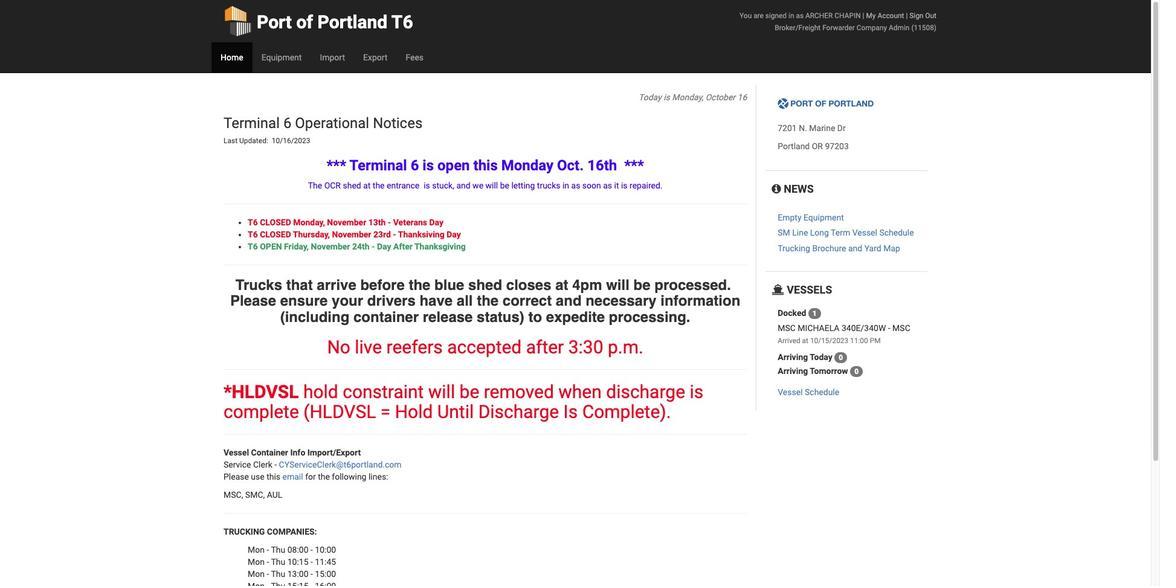 Task type: describe. For each thing, give the bounding box(es) containing it.
open
[[260, 242, 282, 251]]

is right it
[[622, 181, 628, 190]]

1 vertical spatial terminal
[[350, 157, 407, 174]]

3 thu from the top
[[271, 570, 286, 579]]

0 horizontal spatial shed
[[343, 181, 361, 190]]

2 *** from the left
[[625, 157, 644, 174]]

(including
[[280, 309, 350, 326]]

1 horizontal spatial be
[[500, 181, 510, 190]]

port of portland t6 image
[[778, 98, 875, 110]]

1 horizontal spatial portland
[[778, 142, 810, 151]]

at inside docked 1 msc michaela 340e / 340w - msc arrived at 10/15/2023 11:00 pm
[[803, 337, 809, 345]]

sm
[[778, 228, 791, 238]]

trucking
[[224, 527, 265, 537]]

repaired.
[[630, 181, 663, 190]]

sign
[[910, 11, 924, 20]]

0 vertical spatial will
[[486, 181, 498, 190]]

0 horizontal spatial day
[[377, 242, 391, 251]]

97203
[[826, 142, 849, 151]]

please inside trucks that arrive before the blue shed closes at 4pm will be processed. please ensure your drivers have all the correct and necessary information (including container release status) to expedite processing.
[[230, 293, 276, 310]]

export
[[363, 53, 388, 62]]

11:45
[[315, 558, 336, 567]]

this inside vessel container info import/export service clerk - cyserviceclerk@t6portland.com please use this email for the following lines:
[[267, 472, 281, 482]]

my
[[867, 11, 876, 20]]

portland inside port of portland t6 link
[[318, 11, 388, 33]]

will inside trucks that arrive before the blue shed closes at 4pm will be processed. please ensure your drivers have all the correct and necessary information (including container release status) to expedite processing.
[[607, 277, 630, 294]]

1 horizontal spatial as
[[604, 181, 613, 190]]

veterans
[[393, 218, 427, 227]]

email
[[283, 472, 303, 482]]

- left 10:00 in the bottom of the page
[[311, 545, 313, 555]]

6 inside terminal 6 operational notices last updated:  10/16/2023
[[284, 115, 292, 132]]

thanksgiving
[[415, 242, 466, 251]]

340e
[[842, 323, 861, 333]]

10/15/2023
[[811, 337, 849, 345]]

it
[[615, 181, 619, 190]]

hold
[[303, 382, 338, 403]]

to
[[529, 309, 542, 326]]

- right 13th
[[388, 218, 391, 227]]

we
[[473, 181, 484, 190]]

for
[[305, 472, 316, 482]]

0 horizontal spatial as
[[572, 181, 581, 190]]

cyserviceclerk@t6portland.com link
[[279, 460, 402, 470]]

1 vertical spatial 0
[[855, 368, 859, 376]]

companies:
[[267, 527, 317, 537]]

2 vertical spatial november
[[311, 242, 350, 251]]

constraint
[[343, 382, 424, 403]]

- right 24th
[[372, 242, 375, 251]]

processing.
[[609, 309, 691, 326]]

tomorrow
[[810, 366, 849, 376]]

today is monday, october 16
[[639, 93, 747, 102]]

friday,
[[284, 242, 309, 251]]

vessels
[[785, 284, 833, 296]]

monday, for october
[[672, 93, 704, 102]]

arrive
[[317, 277, 357, 294]]

vessel inside empty equipment sm line long term vessel schedule trucking brochure and yard map
[[853, 228, 878, 238]]

trucks
[[236, 277, 282, 294]]

11:00
[[851, 337, 869, 345]]

cyserviceclerk@t6portland.com
[[279, 460, 402, 470]]

oct.
[[557, 157, 584, 174]]

1 horizontal spatial 6
[[411, 157, 419, 174]]

expedite
[[546, 309, 605, 326]]

port
[[257, 11, 292, 33]]

10:15
[[288, 558, 309, 567]]

company
[[857, 24, 888, 32]]

=
[[381, 402, 391, 423]]

at inside trucks that arrive before the blue shed closes at 4pm will be processed. please ensure your drivers have all the correct and necessary information (including container release status) to expedite processing.
[[556, 277, 569, 294]]

1 vertical spatial day
[[447, 230, 461, 239]]

monday, for november
[[293, 218, 325, 227]]

pm
[[870, 337, 881, 345]]

2 thu from the top
[[271, 558, 286, 567]]

vessel schedule link
[[778, 388, 840, 397]]

0 horizontal spatial 0
[[839, 354, 844, 362]]

after
[[394, 242, 413, 251]]

today inside arriving today 0 arriving tomorrow 0
[[810, 352, 833, 362]]

removed
[[484, 382, 554, 403]]

be inside trucks that arrive before the blue shed closes at 4pm will be processed. please ensure your drivers have all the correct and necessary information (including container release status) to expedite processing.
[[634, 277, 651, 294]]

08:00
[[288, 545, 309, 555]]

port of portland t6
[[257, 11, 413, 33]]

0 vertical spatial this
[[474, 157, 498, 174]]

thanksiving
[[398, 230, 445, 239]]

2 mon from the top
[[248, 558, 265, 567]]

home button
[[212, 42, 253, 73]]

13:00
[[288, 570, 309, 579]]

empty equipment sm line long term vessel schedule trucking brochure and yard map
[[778, 213, 915, 253]]

terminal 6 operational notices last updated:  10/16/2023
[[224, 115, 426, 145]]

import button
[[311, 42, 354, 73]]

michaela
[[798, 323, 840, 333]]

accepted
[[448, 337, 522, 358]]

2 msc from the left
[[893, 323, 911, 333]]

discharge
[[479, 402, 559, 423]]

- left the 10:15
[[267, 558, 269, 567]]

ship image
[[772, 285, 785, 296]]

is inside hold constraint will be removed when discharge is complete (hldvsl = hold until discharge is complete).
[[690, 382, 704, 403]]

1 arriving from the top
[[778, 352, 808, 362]]

import
[[320, 53, 345, 62]]

equipment inside equipment popup button
[[262, 53, 302, 62]]

0 horizontal spatial at
[[363, 181, 371, 190]]

smc,
[[245, 490, 265, 500]]

live
[[355, 337, 382, 358]]

trucks that arrive before the blue shed closes at 4pm will be processed. please ensure your drivers have all the correct and necessary information (including container release status) to expedite processing.
[[230, 277, 741, 326]]

empty
[[778, 213, 802, 223]]

as inside the you are signed in as archer chapin | my account | sign out broker/freight forwarder company admin (11508)
[[797, 11, 804, 20]]

1 closed from the top
[[260, 218, 291, 227]]

you are signed in as archer chapin | my account | sign out broker/freight forwarder company admin (11508)
[[740, 11, 937, 32]]

the
[[308, 181, 322, 190]]

broker/freight
[[775, 24, 821, 32]]

arriving today 0 arriving tomorrow 0
[[778, 352, 859, 376]]

your
[[332, 293, 363, 310]]

t6 closed monday, november 13th - veterans day t6 closed thursday, november 23rd - thanksiving day t6 open friday, november 24th - day after thanksgiving
[[248, 218, 466, 251]]

3 mon from the top
[[248, 570, 265, 579]]

2 | from the left
[[907, 11, 908, 20]]

0 vertical spatial november
[[327, 218, 367, 227]]

- inside vessel container info import/export service clerk - cyserviceclerk@t6portland.com please use this email for the following lines:
[[275, 460, 277, 470]]

import/export
[[308, 448, 361, 458]]

brochure
[[813, 244, 847, 253]]

soon
[[583, 181, 601, 190]]

before
[[361, 277, 405, 294]]



Task type: vqa. For each thing, say whether or not it's contained in the screenshot.
5-
no



Task type: locate. For each thing, give the bounding box(es) containing it.
1 vertical spatial will
[[607, 277, 630, 294]]

equipment down port
[[262, 53, 302, 62]]

as
[[797, 11, 804, 20], [572, 181, 581, 190], [604, 181, 613, 190]]

empty equipment link
[[778, 213, 844, 223]]

2 vertical spatial mon
[[248, 570, 265, 579]]

0 horizontal spatial be
[[460, 382, 480, 403]]

is right discharge
[[690, 382, 704, 403]]

2 arriving from the top
[[778, 366, 808, 376]]

open
[[438, 157, 470, 174]]

16
[[738, 93, 747, 102]]

discharge
[[607, 382, 686, 403]]

email link
[[283, 472, 303, 482]]

0 vertical spatial 6
[[284, 115, 292, 132]]

at right ocr on the top
[[363, 181, 371, 190]]

long
[[811, 228, 829, 238]]

0 horizontal spatial and
[[457, 181, 471, 190]]

1
[[813, 310, 817, 318]]

0 vertical spatial shed
[[343, 181, 361, 190]]

1 vertical spatial november
[[332, 230, 371, 239]]

15:00
[[315, 570, 336, 579]]

hold
[[395, 402, 433, 423]]

schedule
[[880, 228, 915, 238], [805, 388, 840, 397]]

0 horizontal spatial in
[[563, 181, 570, 190]]

0 vertical spatial thu
[[271, 545, 286, 555]]

thu left 13:00
[[271, 570, 286, 579]]

equipment button
[[253, 42, 311, 73]]

please down service
[[224, 472, 249, 482]]

docked
[[778, 308, 807, 318]]

1 horizontal spatial ***
[[625, 157, 644, 174]]

0 vertical spatial mon
[[248, 545, 265, 555]]

all
[[457, 293, 473, 310]]

0 horizontal spatial today
[[639, 93, 662, 102]]

0 vertical spatial 0
[[839, 354, 844, 362]]

*** terminal 6 is open this monday oct. 16th  ***
[[327, 157, 644, 174]]

equipment up long
[[804, 213, 844, 223]]

schedule up map
[[880, 228, 915, 238]]

1 vertical spatial shed
[[469, 277, 502, 294]]

trucking
[[778, 244, 811, 253]]

be down accepted
[[460, 382, 480, 403]]

(11508)
[[912, 24, 937, 32]]

vessel for vessel container info import/export service clerk - cyserviceclerk@t6portland.com please use this email for the following lines:
[[224, 448, 249, 458]]

arriving
[[778, 352, 808, 362], [778, 366, 808, 376]]

1 *** from the left
[[327, 157, 346, 174]]

0 horizontal spatial 6
[[284, 115, 292, 132]]

no
[[327, 337, 351, 358]]

0 vertical spatial in
[[789, 11, 795, 20]]

this right use
[[267, 472, 281, 482]]

day down 23rd
[[377, 242, 391, 251]]

1 horizontal spatial terminal
[[350, 157, 407, 174]]

2 vertical spatial at
[[803, 337, 809, 345]]

vessel up service
[[224, 448, 249, 458]]

shed right ocr on the top
[[343, 181, 361, 190]]

1 vertical spatial mon
[[248, 558, 265, 567]]

arriving down arrived
[[778, 352, 808, 362]]

day
[[430, 218, 444, 227], [447, 230, 461, 239], [377, 242, 391, 251]]

0 horizontal spatial ***
[[327, 157, 346, 174]]

will
[[486, 181, 498, 190], [607, 277, 630, 294], [429, 382, 455, 403]]

7201 n. marine dr
[[778, 124, 846, 133]]

vessel down arriving today 0 arriving tomorrow 0
[[778, 388, 803, 397]]

0 vertical spatial vessel
[[853, 228, 878, 238]]

1 horizontal spatial |
[[907, 11, 908, 20]]

the left blue
[[409, 277, 431, 294]]

that
[[286, 277, 313, 294]]

in right trucks
[[563, 181, 570, 190]]

map
[[884, 244, 901, 253]]

1 horizontal spatial in
[[789, 11, 795, 20]]

thu down trucking companies:
[[271, 545, 286, 555]]

0 vertical spatial day
[[430, 218, 444, 227]]

1 horizontal spatial at
[[556, 277, 569, 294]]

1 horizontal spatial vessel
[[778, 388, 803, 397]]

archer
[[806, 11, 833, 20]]

2 closed from the top
[[260, 230, 291, 239]]

0 horizontal spatial terminal
[[224, 115, 280, 132]]

shed inside trucks that arrive before the blue shed closes at 4pm will be processed. please ensure your drivers have all the correct and necessary information (including container release status) to expedite processing.
[[469, 277, 502, 294]]

2 horizontal spatial be
[[634, 277, 651, 294]]

2 horizontal spatial as
[[797, 11, 804, 20]]

2 horizontal spatial at
[[803, 337, 809, 345]]

10/16/2023
[[272, 137, 311, 145]]

mon
[[248, 545, 265, 555], [248, 558, 265, 567], [248, 570, 265, 579]]

monday, inside t6 closed monday, november 13th - veterans day t6 closed thursday, november 23rd - thanksiving day t6 open friday, november 24th - day after thanksgiving
[[293, 218, 325, 227]]

fees button
[[397, 42, 433, 73]]

2 vertical spatial day
[[377, 242, 391, 251]]

schedule inside empty equipment sm line long term vessel schedule trucking brochure and yard map
[[880, 228, 915, 238]]

at left 4pm
[[556, 277, 569, 294]]

october
[[706, 93, 736, 102]]

be inside hold constraint will be removed when discharge is complete (hldvsl = hold until discharge is complete).
[[460, 382, 480, 403]]

- right clerk
[[275, 460, 277, 470]]

0 vertical spatial at
[[363, 181, 371, 190]]

1 horizontal spatial 0
[[855, 368, 859, 376]]

the up 13th
[[373, 181, 385, 190]]

1 horizontal spatial schedule
[[880, 228, 915, 238]]

forwarder
[[823, 24, 855, 32]]

day up "thanksgiving" at top
[[447, 230, 461, 239]]

the right all
[[477, 293, 499, 310]]

out
[[926, 11, 937, 20]]

0 vertical spatial closed
[[260, 218, 291, 227]]

2 vertical spatial will
[[429, 382, 455, 403]]

- right 23rd
[[393, 230, 396, 239]]

hold constraint will be removed when discharge is complete (hldvsl = hold until discharge is complete).
[[224, 382, 704, 423]]

***
[[327, 157, 346, 174], [625, 157, 644, 174]]

be
[[500, 181, 510, 190], [634, 277, 651, 294], [460, 382, 480, 403]]

monday, up thursday,
[[293, 218, 325, 227]]

1 vertical spatial today
[[810, 352, 833, 362]]

operational
[[295, 115, 370, 132]]

23rd
[[374, 230, 391, 239]]

be left letting
[[500, 181, 510, 190]]

as left it
[[604, 181, 613, 190]]

6 up 10/16/2023 on the left top
[[284, 115, 292, 132]]

please inside vessel container info import/export service clerk - cyserviceclerk@t6portland.com please use this email for the following lines:
[[224, 472, 249, 482]]

last
[[224, 137, 238, 145]]

2 horizontal spatial vessel
[[853, 228, 878, 238]]

1 horizontal spatial today
[[810, 352, 833, 362]]

vessel inside vessel container info import/export service clerk - cyserviceclerk@t6portland.com please use this email for the following lines:
[[224, 448, 249, 458]]

1 vertical spatial schedule
[[805, 388, 840, 397]]

at right arrived
[[803, 337, 809, 345]]

1 mon from the top
[[248, 545, 265, 555]]

1 horizontal spatial equipment
[[804, 213, 844, 223]]

0 right the tomorrow
[[855, 368, 859, 376]]

terminal inside terminal 6 operational notices last updated:  10/16/2023
[[224, 115, 280, 132]]

0 horizontal spatial schedule
[[805, 388, 840, 397]]

*** up repaired.
[[625, 157, 644, 174]]

line
[[793, 228, 809, 238]]

equipment inside empty equipment sm line long term vessel schedule trucking brochure and yard map
[[804, 213, 844, 223]]

1 vertical spatial portland
[[778, 142, 810, 151]]

0 vertical spatial arriving
[[778, 352, 808, 362]]

0 vertical spatial equipment
[[262, 53, 302, 62]]

export button
[[354, 42, 397, 73]]

signed
[[766, 11, 787, 20]]

complete).
[[583, 402, 671, 423]]

1 horizontal spatial monday,
[[672, 93, 704, 102]]

use
[[251, 472, 265, 482]]

ensure
[[280, 293, 328, 310]]

lines:
[[369, 472, 388, 482]]

following
[[332, 472, 367, 482]]

drivers
[[367, 293, 416, 310]]

0 vertical spatial schedule
[[880, 228, 915, 238]]

this
[[474, 157, 498, 174], [267, 472, 281, 482]]

0 vertical spatial portland
[[318, 11, 388, 33]]

will right 4pm
[[607, 277, 630, 294]]

1 vertical spatial equipment
[[804, 213, 844, 223]]

0 horizontal spatial this
[[267, 472, 281, 482]]

monday
[[502, 157, 554, 174]]

will right we
[[486, 181, 498, 190]]

- inside docked 1 msc michaela 340e / 340w - msc arrived at 10/15/2023 11:00 pm
[[889, 323, 891, 333]]

1 vertical spatial this
[[267, 472, 281, 482]]

0 vertical spatial be
[[500, 181, 510, 190]]

6
[[284, 115, 292, 132], [411, 157, 419, 174]]

0 vertical spatial today
[[639, 93, 662, 102]]

- left 15:00
[[311, 570, 313, 579]]

0 horizontal spatial msc
[[778, 323, 796, 333]]

are
[[754, 11, 764, 20]]

0 vertical spatial and
[[457, 181, 471, 190]]

and inside empty equipment sm line long term vessel schedule trucking brochure and yard map
[[849, 244, 863, 253]]

shed up status)
[[469, 277, 502, 294]]

- down trucking companies:
[[267, 545, 269, 555]]

0 vertical spatial monday,
[[672, 93, 704, 102]]

this up the ocr shed at the entrance  is stuck, and we will be letting trucks in as soon as it is repaired.
[[474, 157, 498, 174]]

1 horizontal spatial day
[[430, 218, 444, 227]]

*hldvsl
[[224, 382, 299, 403]]

sm line long term vessel schedule link
[[778, 228, 915, 238]]

schedule down the tomorrow
[[805, 388, 840, 397]]

and left we
[[457, 181, 471, 190]]

*** up ocr on the top
[[327, 157, 346, 174]]

until
[[438, 402, 474, 423]]

portland down 7201
[[778, 142, 810, 151]]

2 horizontal spatial and
[[849, 244, 863, 253]]

- left 13:00
[[267, 570, 269, 579]]

day up thanksiving at top
[[430, 218, 444, 227]]

info circle image
[[772, 184, 782, 195]]

2 vertical spatial and
[[556, 293, 582, 310]]

portland or 97203
[[778, 142, 849, 151]]

is left october
[[664, 93, 670, 102]]

1 vertical spatial at
[[556, 277, 569, 294]]

| left my
[[863, 11, 865, 20]]

1 horizontal spatial shed
[[469, 277, 502, 294]]

is left stuck,
[[424, 181, 430, 190]]

1 vertical spatial closed
[[260, 230, 291, 239]]

1 horizontal spatial and
[[556, 293, 582, 310]]

monday, left october
[[672, 93, 704, 102]]

yard
[[865, 244, 882, 253]]

info
[[290, 448, 306, 458]]

1 vertical spatial 6
[[411, 157, 419, 174]]

please left that
[[230, 293, 276, 310]]

thu left the 10:15
[[271, 558, 286, 567]]

necessary
[[586, 293, 657, 310]]

will inside hold constraint will be removed when discharge is complete (hldvsl = hold until discharge is complete).
[[429, 382, 455, 403]]

thu
[[271, 545, 286, 555], [271, 558, 286, 567], [271, 570, 286, 579]]

news
[[782, 183, 814, 195]]

service
[[224, 460, 251, 470]]

terminal up "last"
[[224, 115, 280, 132]]

arriving up the vessel schedule link
[[778, 366, 808, 376]]

1 vertical spatial please
[[224, 472, 249, 482]]

13th
[[369, 218, 386, 227]]

0
[[839, 354, 844, 362], [855, 368, 859, 376]]

in up broker/freight
[[789, 11, 795, 20]]

2 vertical spatial vessel
[[224, 448, 249, 458]]

n.
[[799, 124, 808, 133]]

stuck,
[[432, 181, 455, 190]]

is up stuck,
[[423, 157, 434, 174]]

1 vertical spatial in
[[563, 181, 570, 190]]

no live reefers accepted after 3:30 p.m.
[[327, 337, 644, 358]]

account
[[878, 11, 905, 20]]

terminal down notices
[[350, 157, 407, 174]]

1 msc from the left
[[778, 323, 796, 333]]

1 horizontal spatial will
[[486, 181, 498, 190]]

1 | from the left
[[863, 11, 865, 20]]

0 vertical spatial terminal
[[224, 115, 280, 132]]

monday,
[[672, 93, 704, 102], [293, 218, 325, 227]]

1 vertical spatial thu
[[271, 558, 286, 567]]

correct
[[503, 293, 552, 310]]

- left 11:45
[[311, 558, 313, 567]]

1 vertical spatial be
[[634, 277, 651, 294]]

0 up the tomorrow
[[839, 354, 844, 362]]

0 vertical spatial please
[[230, 293, 276, 310]]

and right to
[[556, 293, 582, 310]]

2 vertical spatial be
[[460, 382, 480, 403]]

vessel for vessel schedule
[[778, 388, 803, 397]]

will down 'reefers' at the left bottom of the page
[[429, 382, 455, 403]]

and left the yard
[[849, 244, 863, 253]]

4pm
[[573, 277, 603, 294]]

in inside the you are signed in as archer chapin | my account | sign out broker/freight forwarder company admin (11508)
[[789, 11, 795, 20]]

term
[[831, 228, 851, 238]]

and inside trucks that arrive before the blue shed closes at 4pm will be processed. please ensure your drivers have all the correct and necessary information (including container release status) to expedite processing.
[[556, 293, 582, 310]]

terminal
[[224, 115, 280, 132], [350, 157, 407, 174]]

msc up arrived
[[778, 323, 796, 333]]

be up processing.
[[634, 277, 651, 294]]

msc right 340w
[[893, 323, 911, 333]]

7201
[[778, 124, 797, 133]]

as up broker/freight
[[797, 11, 804, 20]]

the inside vessel container info import/export service clerk - cyserviceclerk@t6portland.com please use this email for the following lines:
[[318, 472, 330, 482]]

vessel container info import/export service clerk - cyserviceclerk@t6portland.com please use this email for the following lines:
[[224, 448, 402, 482]]

vessel up the yard
[[853, 228, 878, 238]]

as left soon
[[572, 181, 581, 190]]

you
[[740, 11, 752, 20]]

3:30
[[569, 337, 604, 358]]

- right 340w
[[889, 323, 891, 333]]

1 vertical spatial monday,
[[293, 218, 325, 227]]

1 vertical spatial and
[[849, 244, 863, 253]]

| left sign
[[907, 11, 908, 20]]

release
[[423, 309, 473, 326]]

1 horizontal spatial msc
[[893, 323, 911, 333]]

mon - thu 08:00 - 10:00 mon - thu 10:15 - 11:45 mon - thu 13:00 - 15:00
[[248, 545, 336, 579]]

2 vertical spatial thu
[[271, 570, 286, 579]]

1 vertical spatial vessel
[[778, 388, 803, 397]]

0 horizontal spatial portland
[[318, 11, 388, 33]]

2 horizontal spatial will
[[607, 277, 630, 294]]

|
[[863, 11, 865, 20], [907, 11, 908, 20]]

0 horizontal spatial equipment
[[262, 53, 302, 62]]

the right for
[[318, 472, 330, 482]]

trucking brochure and yard map link
[[778, 244, 901, 253]]

1 vertical spatial arriving
[[778, 366, 808, 376]]

chapin
[[835, 11, 861, 20]]

information
[[661, 293, 741, 310]]

6 left open
[[411, 157, 419, 174]]

0 horizontal spatial |
[[863, 11, 865, 20]]

letting
[[512, 181, 535, 190]]

0 horizontal spatial vessel
[[224, 448, 249, 458]]

portland up import
[[318, 11, 388, 33]]

of
[[296, 11, 313, 33]]

1 thu from the top
[[271, 545, 286, 555]]



